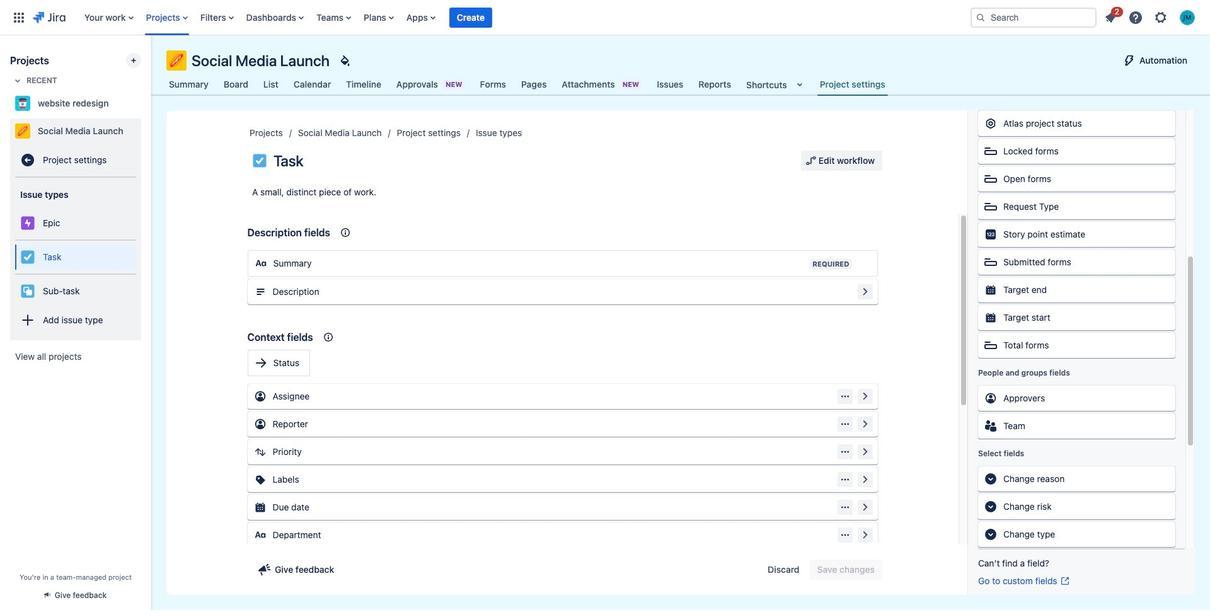 Task type: vqa. For each thing, say whether or not it's contained in the screenshot.
receive
no



Task type: locate. For each thing, give the bounding box(es) containing it.
more actions for department image
[[840, 530, 850, 540]]

set project background image
[[337, 53, 352, 68]]

more actions for priority image
[[840, 447, 850, 457]]

more information about the context fields image inside description fields element
[[338, 225, 353, 240]]

list item
[[449, 0, 492, 35], [1099, 5, 1123, 27]]

issue type icon image
[[252, 153, 267, 168]]

1 horizontal spatial list item
[[1099, 5, 1123, 27]]

1 horizontal spatial more information about the context fields image
[[338, 225, 353, 240]]

more information about the context fields image inside context fields element
[[321, 330, 336, 345]]

reporter - open field configuration image
[[857, 417, 873, 432]]

more actions for assignee image
[[840, 391, 850, 401]]

add to starred image
[[137, 124, 153, 139]]

more information about the context fields image
[[338, 225, 353, 240], [321, 330, 336, 345]]

1 horizontal spatial list
[[1099, 5, 1203, 29]]

more information about the context fields image for description fields element
[[338, 225, 353, 240]]

create project image
[[129, 55, 139, 66]]

description fields element
[[242, 215, 883, 309]]

jira image
[[33, 10, 65, 25], [33, 10, 65, 25]]

list
[[78, 0, 961, 35], [1099, 5, 1203, 29]]

banner
[[0, 0, 1210, 35]]

assignee - open field configuration image
[[857, 389, 873, 404]]

0 vertical spatial more information about the context fields image
[[338, 225, 353, 240]]

1 vertical spatial more information about the context fields image
[[321, 330, 336, 345]]

0 horizontal spatial more information about the context fields image
[[321, 330, 336, 345]]

None search field
[[971, 7, 1097, 27]]

tab list
[[159, 73, 895, 96]]

notifications image
[[1103, 10, 1118, 25]]

group
[[801, 151, 882, 171], [15, 178, 136, 340], [15, 239, 136, 274], [760, 560, 882, 580]]



Task type: describe. For each thing, give the bounding box(es) containing it.
add to starred image
[[137, 96, 153, 111]]

0 horizontal spatial list item
[[449, 0, 492, 35]]

description - open field configuration image
[[857, 284, 873, 299]]

search image
[[976, 12, 986, 22]]

more actions for labels image
[[840, 475, 850, 485]]

add issue type image
[[20, 313, 35, 328]]

more information about the context fields image for context fields element
[[321, 330, 336, 345]]

more actions for reporter image
[[840, 419, 850, 429]]

labels - open field configuration image
[[857, 472, 873, 487]]

automation image
[[1122, 53, 1137, 68]]

due date - open field configuration image
[[857, 500, 873, 515]]

priority - open field configuration image
[[857, 444, 873, 459]]

0 horizontal spatial list
[[78, 0, 961, 35]]

primary element
[[8, 0, 961, 35]]

appswitcher icon image
[[11, 10, 26, 25]]

this link will be opened in a new tab image
[[1060, 576, 1070, 586]]

settings image
[[1153, 10, 1168, 25]]

Search field
[[971, 7, 1097, 27]]

your profile and settings image
[[1180, 10, 1195, 25]]

collapse recent projects image
[[10, 73, 25, 88]]

sidebar navigation image
[[137, 50, 165, 76]]

more actions for due date image
[[840, 502, 850, 512]]

help image
[[1128, 10, 1143, 25]]

context fields element
[[242, 320, 883, 608]]

department - open field configuration image
[[857, 528, 873, 543]]



